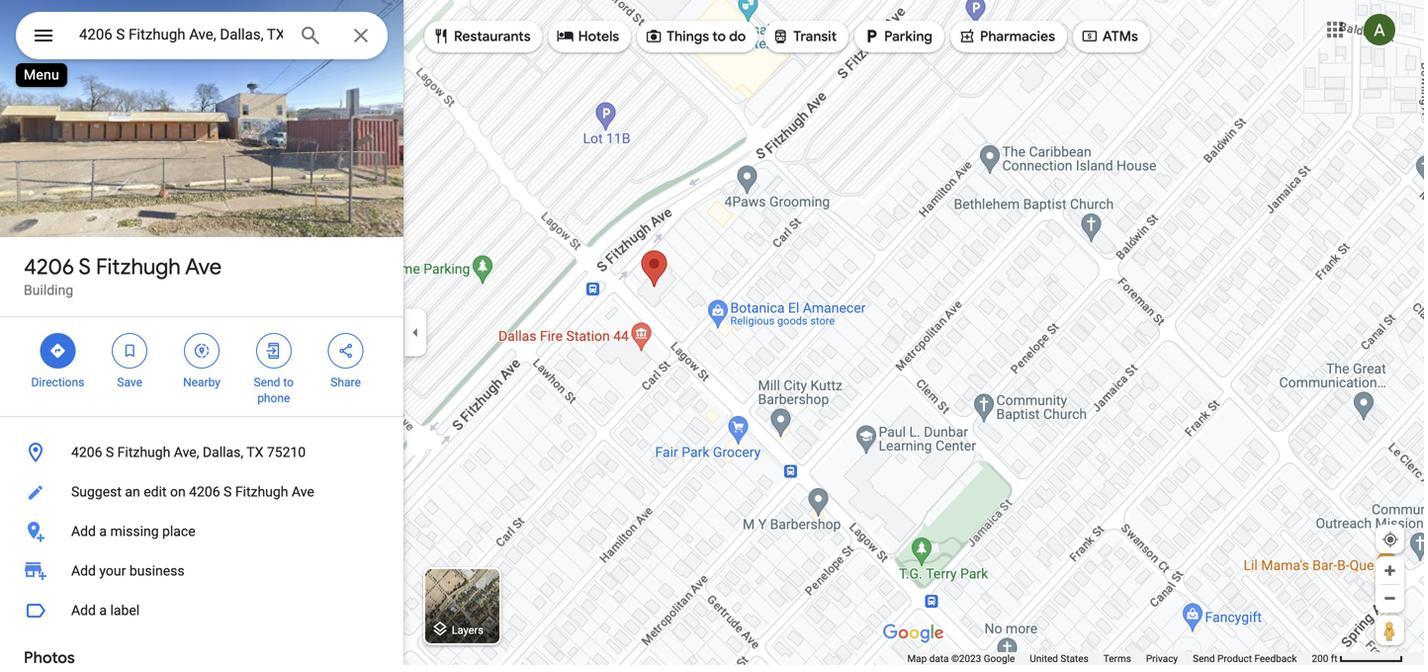 Task type: locate. For each thing, give the bounding box(es) containing it.
nearby
[[183, 376, 221, 390]]

united
[[1030, 653, 1058, 665]]

fitzhugh for ave
[[96, 253, 181, 281]]

4206
[[24, 253, 74, 281], [71, 445, 102, 461], [189, 484, 220, 501]]

privacy
[[1146, 653, 1178, 665]]

ave inside 4206 s fitzhugh ave building
[[185, 253, 222, 281]]

a left missing
[[99, 524, 107, 540]]

add for add a missing place
[[71, 524, 96, 540]]


[[772, 25, 790, 47]]

add
[[71, 524, 96, 540], [71, 563, 96, 580], [71, 603, 96, 619]]

1 add from the top
[[71, 524, 96, 540]]

fitzhugh up edit
[[117, 445, 170, 461]]

send to phone
[[254, 376, 294, 406]]

place
[[162, 524, 196, 540]]

2 vertical spatial s
[[224, 484, 232, 501]]


[[432, 25, 450, 47]]

send product feedback
[[1193, 653, 1297, 665]]

send for send to phone
[[254, 376, 280, 390]]

None field
[[79, 23, 283, 46]]

2 a from the top
[[99, 603, 107, 619]]

ave down the 75210
[[292, 484, 314, 501]]

1 vertical spatial a
[[99, 603, 107, 619]]

fitzhugh inside 4206 s fitzhugh ave building
[[96, 253, 181, 281]]

google maps element
[[0, 0, 1424, 666]]

0 horizontal spatial ave
[[185, 253, 222, 281]]


[[337, 340, 355, 362]]

to
[[713, 28, 726, 46], [283, 376, 294, 390]]

send up phone
[[254, 376, 280, 390]]

3 add from the top
[[71, 603, 96, 619]]

show street view coverage image
[[1376, 616, 1405, 646]]

add down 'suggest'
[[71, 524, 96, 540]]

4206 s fitzhugh ave main content
[[0, 0, 404, 666]]

200
[[1312, 653, 1329, 665]]

4206 for ave
[[24, 253, 74, 281]]

1 horizontal spatial ave
[[292, 484, 314, 501]]

google
[[984, 653, 1015, 665]]

s
[[79, 253, 91, 281], [106, 445, 114, 461], [224, 484, 232, 501]]

footer containing map data ©2023 google
[[908, 653, 1312, 666]]

1 vertical spatial ave
[[292, 484, 314, 501]]

add your business
[[71, 563, 185, 580]]

0 vertical spatial ave
[[185, 253, 222, 281]]

privacy button
[[1146, 653, 1178, 666]]

1 vertical spatial 4206
[[71, 445, 102, 461]]

4206 up building
[[24, 253, 74, 281]]

0 vertical spatial s
[[79, 253, 91, 281]]

to inside send to phone
[[283, 376, 294, 390]]

transit
[[794, 28, 837, 46]]

send product feedback button
[[1193, 653, 1297, 666]]

1 horizontal spatial s
[[106, 445, 114, 461]]

fitzhugh inside 4206 s fitzhugh ave, dallas, tx 75210 button
[[117, 445, 170, 461]]

ave
[[185, 253, 222, 281], [292, 484, 314, 501]]

to up phone
[[283, 376, 294, 390]]

send inside button
[[1193, 653, 1215, 665]]

save
[[117, 376, 142, 390]]

0 horizontal spatial s
[[79, 253, 91, 281]]

 atms
[[1081, 25, 1138, 47]]

things
[[667, 28, 709, 46]]

send
[[254, 376, 280, 390], [1193, 653, 1215, 665]]

fitzhugh down the tx
[[235, 484, 288, 501]]

0 vertical spatial send
[[254, 376, 280, 390]]

4206 s fitzhugh ave building
[[24, 253, 222, 299]]

1 vertical spatial s
[[106, 445, 114, 461]]

united states
[[1030, 653, 1089, 665]]

2 add from the top
[[71, 563, 96, 580]]

collapse side panel image
[[405, 322, 426, 344]]

add your business link
[[0, 552, 404, 592]]

0 vertical spatial add
[[71, 524, 96, 540]]


[[32, 21, 55, 50]]

states
[[1061, 653, 1089, 665]]

add a missing place
[[71, 524, 196, 540]]

4206 S Fitzhugh Ave, Dallas, TX 75210 field
[[16, 12, 388, 59]]

google account: angela cha  
(angela.cha@adept.ai) image
[[1364, 14, 1396, 46]]


[[1081, 25, 1099, 47]]

zoom out image
[[1383, 592, 1398, 606]]


[[49, 340, 67, 362]]

0 horizontal spatial to
[[283, 376, 294, 390]]

4206 inside 4206 s fitzhugh ave building
[[24, 253, 74, 281]]

your
[[99, 563, 126, 580]]

atms
[[1103, 28, 1138, 46]]

building
[[24, 282, 73, 299]]

a
[[99, 524, 107, 540], [99, 603, 107, 619]]

a for label
[[99, 603, 107, 619]]

 parking
[[863, 25, 933, 47]]

footer inside google maps element
[[908, 653, 1312, 666]]


[[557, 25, 574, 47]]


[[959, 25, 976, 47]]

feedback
[[1255, 653, 1297, 665]]

4206 right on
[[189, 484, 220, 501]]


[[121, 340, 139, 362]]

to left the do
[[713, 28, 726, 46]]

data
[[930, 653, 949, 665]]

4206 up 'suggest'
[[71, 445, 102, 461]]

1 horizontal spatial to
[[713, 28, 726, 46]]

0 vertical spatial fitzhugh
[[96, 253, 181, 281]]

2 vertical spatial add
[[71, 603, 96, 619]]

ave up 
[[185, 253, 222, 281]]

200 ft button
[[1312, 653, 1404, 665]]

united states button
[[1030, 653, 1089, 666]]

1 vertical spatial fitzhugh
[[117, 445, 170, 461]]

1 vertical spatial add
[[71, 563, 96, 580]]

0 vertical spatial a
[[99, 524, 107, 540]]

fitzhugh
[[96, 253, 181, 281], [117, 445, 170, 461], [235, 484, 288, 501]]


[[645, 25, 663, 47]]

s inside 4206 s fitzhugh ave building
[[79, 253, 91, 281]]

 things to do
[[645, 25, 746, 47]]

send inside send to phone
[[254, 376, 280, 390]]

add left label
[[71, 603, 96, 619]]

0 horizontal spatial send
[[254, 376, 280, 390]]

1 vertical spatial to
[[283, 376, 294, 390]]

a left label
[[99, 603, 107, 619]]

0 vertical spatial to
[[713, 28, 726, 46]]

1 a from the top
[[99, 524, 107, 540]]

4206 for ave,
[[71, 445, 102, 461]]

2 vertical spatial fitzhugh
[[235, 484, 288, 501]]


[[193, 340, 211, 362]]

add for add your business
[[71, 563, 96, 580]]


[[265, 340, 283, 362]]

add left your
[[71, 563, 96, 580]]

fitzhugh up 
[[96, 253, 181, 281]]

4206 s fitzhugh ave, dallas, tx 75210
[[71, 445, 306, 461]]

suggest an edit on 4206 s fitzhugh ave
[[71, 484, 314, 501]]

ft
[[1331, 653, 1338, 665]]

show your location image
[[1382, 531, 1400, 549]]

fitzhugh for ave,
[[117, 445, 170, 461]]

1 vertical spatial send
[[1193, 653, 1215, 665]]

0 vertical spatial 4206
[[24, 253, 74, 281]]

200 ft
[[1312, 653, 1338, 665]]

tx
[[247, 445, 264, 461]]

1 horizontal spatial send
[[1193, 653, 1215, 665]]

footer
[[908, 653, 1312, 666]]

on
[[170, 484, 186, 501]]

send left product
[[1193, 653, 1215, 665]]



Task type: vqa. For each thing, say whether or not it's contained in the screenshot.
the bottommost Ave
yes



Task type: describe. For each thing, give the bounding box(es) containing it.
a for missing
[[99, 524, 107, 540]]

actions for 4206 s fitzhugh ave region
[[0, 318, 404, 416]]

s for ave,
[[106, 445, 114, 461]]

map data ©2023 google
[[908, 653, 1015, 665]]

 pharmacies
[[959, 25, 1055, 47]]

directions
[[31, 376, 84, 390]]

do
[[729, 28, 746, 46]]

fitzhugh inside suggest an edit on 4206 s fitzhugh ave button
[[235, 484, 288, 501]]

layers
[[452, 625, 484, 637]]

zoom in image
[[1383, 564, 1398, 579]]

ave inside button
[[292, 484, 314, 501]]

75210
[[267, 445, 306, 461]]

suggest
[[71, 484, 122, 501]]

 hotels
[[557, 25, 619, 47]]


[[863, 25, 880, 47]]

©2023
[[952, 653, 982, 665]]

product
[[1218, 653, 1252, 665]]

an
[[125, 484, 140, 501]]

missing
[[110, 524, 159, 540]]

add a label button
[[0, 592, 404, 631]]

send for send product feedback
[[1193, 653, 1215, 665]]

pharmacies
[[980, 28, 1055, 46]]

dallas,
[[203, 445, 243, 461]]

ave,
[[174, 445, 199, 461]]

share
[[331, 376, 361, 390]]

 search field
[[16, 12, 388, 63]]

restaurants
[[454, 28, 531, 46]]

suggest an edit on 4206 s fitzhugh ave button
[[0, 473, 404, 512]]

map
[[908, 653, 927, 665]]

phone
[[257, 392, 290, 406]]

4206 s fitzhugh ave, dallas, tx 75210 button
[[0, 433, 404, 473]]

hotels
[[578, 28, 619, 46]]

label
[[110, 603, 140, 619]]

2 vertical spatial 4206
[[189, 484, 220, 501]]

2 horizontal spatial s
[[224, 484, 232, 501]]

add a missing place button
[[0, 512, 404, 552]]

add a label
[[71, 603, 140, 619]]

terms
[[1104, 653, 1132, 665]]

 button
[[16, 12, 71, 63]]

parking
[[884, 28, 933, 46]]

s for ave
[[79, 253, 91, 281]]

business
[[129, 563, 185, 580]]

 transit
[[772, 25, 837, 47]]

edit
[[144, 484, 167, 501]]

 restaurants
[[432, 25, 531, 47]]

to inside the  things to do
[[713, 28, 726, 46]]

add for add a label
[[71, 603, 96, 619]]

none field inside "4206 s fitzhugh ave, dallas, tx 75210" field
[[79, 23, 283, 46]]

terms button
[[1104, 653, 1132, 666]]



